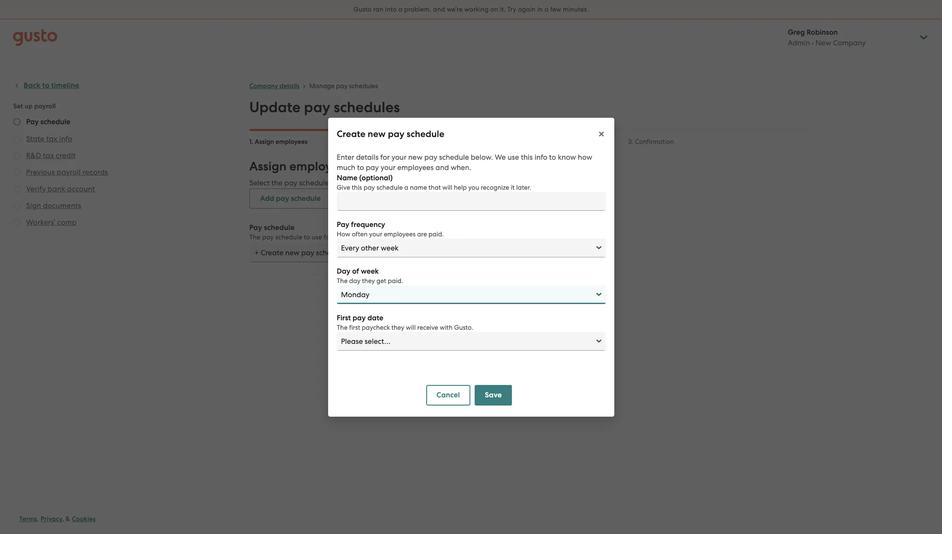 Task type: vqa. For each thing, say whether or not it's contained in the screenshot.
on
yes



Task type: describe. For each thing, give the bounding box(es) containing it.
give
[[337, 184, 350, 191]]

enter details for your new pay schedule below. we use this info to know how much to pay your employees and when.
[[337, 153, 592, 172]]

new inside select the pay schedule you'd like or add a new pay schedule. learn more .
[[394, 179, 408, 187]]

the for day of week
[[337, 277, 347, 285]]

schedule.
[[425, 179, 457, 187]]

Name (optional) text field
[[337, 192, 606, 211]]

for inside pay schedule the pay schedule to use for all employees
[[324, 233, 332, 241]]

gusto
[[353, 6, 371, 13]]

create new pay schedule
[[337, 128, 444, 139]]

all
[[334, 233, 341, 241]]

how
[[578, 153, 592, 161]]

date
[[367, 313, 383, 322]]

in
[[537, 6, 543, 13]]

continue button
[[392, 288, 444, 308]]

select
[[249, 179, 270, 187]]

more
[[479, 179, 497, 188]]

terms link
[[19, 515, 37, 523]]

paid. for pay frequency
[[428, 230, 444, 238]]

employees inside the pay frequency how often your employees are paid.
[[384, 230, 415, 238]]

we
[[495, 153, 506, 161]]

pay inside pay schedule the pay schedule to use for all employees
[[262, 233, 274, 241]]

cookies
[[72, 515, 96, 523]]

save button
[[474, 385, 512, 405]]

assign for assign employees to pay schedules
[[249, 159, 287, 174]]

name
[[337, 173, 357, 182]]

pay frequency how often your employees are paid.
[[337, 220, 444, 238]]

how
[[337, 230, 350, 238]]

into
[[385, 6, 397, 13]]

cancel
[[436, 390, 460, 399]]

privacy
[[41, 515, 62, 523]]

assign for assign employees
[[255, 138, 274, 146]]

company details link
[[249, 82, 299, 90]]

receive
[[417, 324, 438, 331]]

you
[[468, 184, 479, 191]]

schedules for manage pay schedules
[[349, 82, 378, 90]]

company details
[[249, 82, 299, 90]]

1 , from the left
[[37, 515, 39, 523]]

home image
[[13, 29, 57, 46]]

later.
[[516, 184, 531, 191]]

the
[[271, 179, 283, 187]]

get
[[376, 277, 386, 285]]

learn more link
[[459, 179, 497, 188]]

first
[[337, 313, 351, 322]]

problem,
[[404, 6, 431, 13]]

a inside name (optional) give this pay schedule a name that will help you recognize it later.
[[404, 184, 408, 191]]

employees inside pay schedule the pay schedule to use for all employees
[[343, 233, 376, 241]]

&
[[66, 515, 70, 523]]

know
[[558, 153, 576, 161]]

we're
[[447, 6, 463, 13]]

employees inside "enter details for your new pay schedule below. we use this info to know how much to pay your employees and when."
[[397, 163, 433, 172]]

enter
[[337, 153, 354, 161]]

details for enter
[[356, 153, 378, 161]]

cookies button
[[72, 514, 96, 524]]

0 vertical spatial your
[[391, 153, 406, 161]]

info
[[534, 153, 547, 161]]

or
[[363, 179, 370, 187]]

back button
[[350, 288, 388, 308]]

day of week the day they get paid.
[[337, 267, 403, 285]]

much
[[337, 163, 355, 172]]

schedule inside button
[[291, 194, 321, 203]]

frequency
[[351, 220, 385, 229]]

they inside day of week the day they get paid.
[[362, 277, 375, 285]]

create new pay schedule dialog
[[328, 118, 614, 417]]

on
[[490, 6, 498, 13]]

name (optional) give this pay schedule a name that will help you recognize it later.
[[337, 173, 531, 191]]

2 vertical spatial schedules
[[394, 159, 450, 174]]

pay schedule the pay schedule to use for all employees
[[249, 223, 376, 241]]

it.
[[500, 6, 506, 13]]

pay inside first pay date the first paycheck they will receive with gusto.
[[352, 313, 366, 322]]

that
[[428, 184, 441, 191]]

with
[[440, 324, 452, 331]]

this inside "enter details for your new pay schedule below. we use this info to know how much to pay your employees and when."
[[521, 153, 533, 161]]

select the pay schedule you'd like or add a new pay schedule. learn more .
[[249, 179, 499, 188]]

update pay schedules
[[249, 99, 400, 116]]

1 vertical spatial your
[[380, 163, 395, 172]]

you'd
[[331, 179, 349, 187]]

of
[[352, 267, 359, 276]]

it
[[511, 184, 514, 191]]

your inside the pay frequency how often your employees are paid.
[[369, 230, 382, 238]]

they inside first pay date the first paycheck they will receive with gusto.
[[391, 324, 404, 331]]

to up like
[[354, 159, 366, 174]]

a right into on the top of page
[[398, 6, 403, 13]]

company
[[249, 82, 278, 90]]

add
[[260, 194, 274, 203]]

.
[[497, 179, 499, 187]]

gusto ran into a problem, and we're working on it. try again in a few minutes.
[[353, 6, 589, 13]]

gusto.
[[454, 324, 473, 331]]

to inside pay schedule the pay schedule to use for all employees
[[304, 233, 310, 241]]

for inside "enter details for your new pay schedule below. we use this info to know how much to pay your employees and when."
[[380, 153, 390, 161]]

first pay date the first paycheck they will receive with gusto.
[[337, 313, 473, 331]]

add
[[372, 179, 386, 187]]

week
[[361, 267, 379, 276]]

schedule inside select the pay schedule you'd like or add a new pay schedule. learn more .
[[299, 179, 329, 187]]

learn
[[459, 179, 478, 188]]

terms , privacy , & cookies
[[19, 515, 96, 523]]

recognize
[[481, 184, 509, 191]]

assign employees to pay schedules
[[249, 159, 450, 174]]



Task type: locate. For each thing, give the bounding box(es) containing it.
pay up 'how'
[[337, 220, 349, 229]]

1 horizontal spatial for
[[380, 153, 390, 161]]

a right in
[[544, 6, 549, 13]]

will
[[442, 184, 452, 191], [406, 324, 416, 331]]

0 horizontal spatial for
[[324, 233, 332, 241]]

new right create
[[367, 128, 385, 139]]

1 vertical spatial they
[[391, 324, 404, 331]]

paid. inside the pay frequency how often your employees are paid.
[[428, 230, 444, 238]]

1 vertical spatial will
[[406, 324, 416, 331]]

privacy link
[[41, 515, 62, 523]]

2 vertical spatial the
[[337, 324, 347, 331]]

often
[[352, 230, 367, 238]]

0 horizontal spatial they
[[362, 277, 375, 285]]

1 vertical spatial this
[[352, 184, 362, 191]]

new up name
[[408, 153, 422, 161]]

1 vertical spatial paid.
[[388, 277, 403, 285]]

update
[[249, 99, 301, 116]]

employees down update
[[276, 138, 308, 146]]

like
[[350, 179, 362, 187]]

, left privacy "link"
[[37, 515, 39, 523]]

will inside name (optional) give this pay schedule a name that will help you recognize it later.
[[442, 184, 452, 191]]

this inside name (optional) give this pay schedule a name that will help you recognize it later.
[[352, 184, 362, 191]]

working
[[464, 6, 489, 13]]

2 , from the left
[[62, 515, 64, 523]]

0 vertical spatial will
[[442, 184, 452, 191]]

1 vertical spatial use
[[312, 233, 322, 241]]

pay for pay frequency
[[337, 220, 349, 229]]

0 vertical spatial they
[[362, 277, 375, 285]]

details
[[280, 82, 299, 90], [356, 153, 378, 161]]

0 vertical spatial assign
[[255, 138, 274, 146]]

(optional)
[[359, 173, 392, 182]]

0 horizontal spatial pay
[[249, 223, 262, 232]]

below.
[[471, 153, 493, 161]]

use right we
[[507, 153, 519, 161]]

your down create new pay schedule
[[391, 153, 406, 161]]

again
[[518, 6, 536, 13]]

0 vertical spatial the
[[249, 233, 260, 241]]

for left the all
[[324, 233, 332, 241]]

0 vertical spatial new
[[367, 128, 385, 139]]

assign employees
[[255, 138, 308, 146]]

details right enter
[[356, 153, 378, 161]]

0 vertical spatial paid.
[[428, 230, 444, 238]]

help
[[454, 184, 467, 191]]

0 vertical spatial this
[[521, 153, 533, 161]]

the for first pay date
[[337, 324, 347, 331]]

employees left are at the top of the page
[[384, 230, 415, 238]]

assign down update
[[255, 138, 274, 146]]

0 horizontal spatial ,
[[37, 515, 39, 523]]

will right that
[[442, 184, 452, 191]]

,
[[37, 515, 39, 523], [62, 515, 64, 523]]

1 horizontal spatial they
[[391, 324, 404, 331]]

paid.
[[428, 230, 444, 238], [388, 277, 403, 285]]

ran
[[373, 6, 383, 13]]

1 vertical spatial and
[[435, 163, 449, 172]]

employees down the 'frequency'
[[343, 233, 376, 241]]

add pay schedule
[[260, 194, 321, 203]]

cancel button
[[426, 385, 470, 405]]

manage pay schedules
[[309, 82, 378, 90]]

this left or
[[352, 184, 362, 191]]

create
[[337, 128, 365, 139]]

use inside pay schedule the pay schedule to use for all employees
[[312, 233, 322, 241]]

pay inside the pay frequency how often your employees are paid.
[[337, 220, 349, 229]]

try
[[507, 6, 516, 13]]

to right info
[[549, 153, 556, 161]]

0 vertical spatial schedules
[[349, 82, 378, 90]]

dialog main content element
[[328, 147, 614, 417]]

few
[[550, 6, 561, 13]]

new left name
[[394, 179, 408, 187]]

1 horizontal spatial pay
[[337, 220, 349, 229]]

paid. right are at the top of the page
[[428, 230, 444, 238]]

save
[[485, 390, 502, 399]]

schedules up name
[[394, 159, 450, 174]]

paid. inside day of week the day they get paid.
[[388, 277, 403, 285]]

use inside "enter details for your new pay schedule below. we use this info to know how much to pay your employees and when."
[[507, 153, 519, 161]]

, left &
[[62, 515, 64, 523]]

they down week
[[362, 277, 375, 285]]

paycheck
[[362, 324, 390, 331]]

name
[[410, 184, 427, 191]]

pay inside name (optional) give this pay schedule a name that will help you recognize it later.
[[363, 184, 375, 191]]

and left we're
[[433, 6, 445, 13]]

0 vertical spatial use
[[507, 153, 519, 161]]

details inside "enter details for your new pay schedule below. we use this info to know how much to pay your employees and when."
[[356, 153, 378, 161]]

details up update
[[280, 82, 299, 90]]

first
[[349, 324, 360, 331]]

minutes.
[[563, 6, 589, 13]]

0 vertical spatial for
[[380, 153, 390, 161]]

terms
[[19, 515, 37, 523]]

the down day
[[337, 277, 347, 285]]

1 vertical spatial for
[[324, 233, 332, 241]]

1 horizontal spatial will
[[442, 184, 452, 191]]

your
[[391, 153, 406, 161], [380, 163, 395, 172], [369, 230, 382, 238]]

for
[[380, 153, 390, 161], [324, 233, 332, 241]]

your down the 'frequency'
[[369, 230, 382, 238]]

the down add
[[249, 233, 260, 241]]

1 vertical spatial schedules
[[334, 99, 400, 116]]

a inside select the pay schedule you'd like or add a new pay schedule. learn more .
[[388, 179, 392, 187]]

account menu element
[[777, 19, 929, 56]]

to
[[549, 153, 556, 161], [354, 159, 366, 174], [357, 163, 364, 172], [304, 233, 310, 241]]

assign
[[255, 138, 274, 146], [249, 159, 287, 174]]

2 vertical spatial your
[[369, 230, 382, 238]]

your up (optional) at the left top of page
[[380, 163, 395, 172]]

back
[[361, 294, 377, 303]]

day
[[349, 277, 360, 285]]

day
[[337, 267, 350, 276]]

1 vertical spatial new
[[408, 153, 422, 161]]

assign up select
[[249, 159, 287, 174]]

1 horizontal spatial details
[[356, 153, 378, 161]]

the inside first pay date the first paycheck they will receive with gusto.
[[337, 324, 347, 331]]

pay
[[336, 82, 348, 90], [304, 99, 330, 116], [388, 128, 404, 139], [424, 153, 437, 161], [369, 159, 391, 174], [366, 163, 379, 172], [284, 179, 297, 187], [410, 179, 423, 187], [363, 184, 375, 191], [276, 194, 289, 203], [262, 233, 274, 241], [352, 313, 366, 322]]

will left receive
[[406, 324, 416, 331]]

the
[[249, 233, 260, 241], [337, 277, 347, 285], [337, 324, 347, 331]]

pay inside button
[[276, 194, 289, 203]]

a right add on the left top of the page
[[388, 179, 392, 187]]

schedule
[[406, 128, 444, 139], [439, 153, 469, 161], [299, 179, 329, 187], [376, 184, 403, 191], [291, 194, 321, 203], [264, 223, 295, 232], [275, 233, 302, 241]]

schedules up create
[[334, 99, 400, 116]]

when.
[[451, 163, 471, 172]]

schedule inside name (optional) give this pay schedule a name that will help you recognize it later.
[[376, 184, 403, 191]]

1 horizontal spatial use
[[507, 153, 519, 161]]

pay
[[337, 220, 349, 229], [249, 223, 262, 232]]

0 horizontal spatial details
[[280, 82, 299, 90]]

0 vertical spatial details
[[280, 82, 299, 90]]

and up schedule.
[[435, 163, 449, 172]]

0 horizontal spatial use
[[312, 233, 322, 241]]

this left info
[[521, 153, 533, 161]]

new
[[367, 128, 385, 139], [408, 153, 422, 161], [394, 179, 408, 187]]

paid. for day of week
[[388, 277, 403, 285]]

manage
[[309, 82, 335, 90]]

new inside "enter details for your new pay schedule below. we use this info to know how much to pay your employees and when."
[[408, 153, 422, 161]]

schedules for update pay schedules
[[334, 99, 400, 116]]

the inside pay schedule the pay schedule to use for all employees
[[249, 233, 260, 241]]

confirmation
[[635, 138, 674, 146]]

0 vertical spatial and
[[433, 6, 445, 13]]

continue
[[403, 294, 434, 303]]

pay inside pay schedule the pay schedule to use for all employees
[[249, 223, 262, 232]]

use left the all
[[312, 233, 322, 241]]

1 horizontal spatial paid.
[[428, 230, 444, 238]]

pay for pay schedule
[[249, 223, 262, 232]]

are
[[417, 230, 427, 238]]

employees
[[276, 138, 308, 146], [289, 159, 351, 174], [397, 163, 433, 172], [384, 230, 415, 238], [343, 233, 376, 241]]

to left the all
[[304, 233, 310, 241]]

for up (optional) at the left top of page
[[380, 153, 390, 161]]

0 horizontal spatial this
[[352, 184, 362, 191]]

pay down add
[[249, 223, 262, 232]]

and inside "enter details for your new pay schedule below. we use this info to know how much to pay your employees and when."
[[435, 163, 449, 172]]

employees up name
[[397, 163, 433, 172]]

schedule inside "enter details for your new pay schedule below. we use this info to know how much to pay your employees and when."
[[439, 153, 469, 161]]

schedules right the "manage"
[[349, 82, 378, 90]]

to right much
[[357, 163, 364, 172]]

will inside first pay date the first paycheck they will receive with gusto.
[[406, 324, 416, 331]]

they right paycheck
[[391, 324, 404, 331]]

the inside day of week the day they get paid.
[[337, 277, 347, 285]]

paid. right the get
[[388, 277, 403, 285]]

1 vertical spatial the
[[337, 277, 347, 285]]

2 vertical spatial new
[[394, 179, 408, 187]]

they
[[362, 277, 375, 285], [391, 324, 404, 331]]

1 horizontal spatial this
[[521, 153, 533, 161]]

details for company
[[280, 82, 299, 90]]

a left name
[[404, 184, 408, 191]]

1 horizontal spatial ,
[[62, 515, 64, 523]]

this
[[521, 153, 533, 161], [352, 184, 362, 191]]

add pay schedule button
[[249, 188, 331, 209]]

1 vertical spatial assign
[[249, 159, 287, 174]]

0 horizontal spatial will
[[406, 324, 416, 331]]

the down the first
[[337, 324, 347, 331]]

schedules
[[349, 82, 378, 90], [334, 99, 400, 116], [394, 159, 450, 174]]

1 vertical spatial details
[[356, 153, 378, 161]]

use
[[507, 153, 519, 161], [312, 233, 322, 241]]

0 horizontal spatial paid.
[[388, 277, 403, 285]]

employees up you'd
[[289, 159, 351, 174]]



